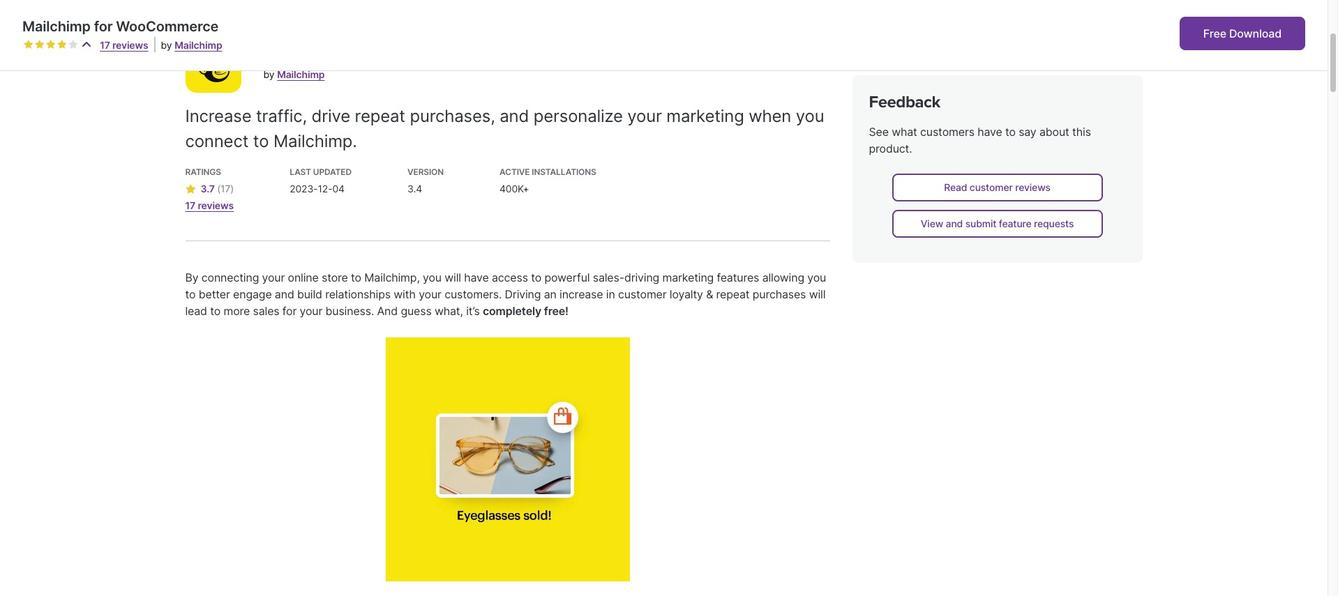 Task type: vqa. For each thing, say whether or not it's contained in the screenshot.


Task type: describe. For each thing, give the bounding box(es) containing it.
0 vertical spatial 2023-
[[967, 74, 995, 85]]

your up engage
[[262, 271, 285, 285]]

more
[[224, 304, 250, 318]]

your inside increase traffic, drive repeat purchases, and personalize your marketing when you connect to mailchimp.
[[628, 106, 662, 126]]

0 vertical spatial will
[[445, 271, 461, 285]]

increase
[[560, 288, 603, 302]]

update
[[891, 74, 924, 85]]

marketing
[[967, 113, 1014, 125]]

history
[[1067, 74, 1100, 85]]

active
[[500, 167, 530, 177]]

updated
[[313, 167, 352, 177]]

free download link
[[1180, 17, 1306, 50]]

3.7
[[201, 183, 215, 195]]

to inside see what customers have to say about this product.
[[1006, 125, 1016, 139]]

marketing link
[[967, 113, 1014, 125]]

see
[[869, 125, 889, 139]]

feature
[[999, 218, 1032, 230]]

in
[[606, 288, 615, 302]]

repeat inside increase traffic, drive repeat purchases, and personalize your marketing when you connect to mailchimp.
[[355, 106, 405, 126]]

17 reviews for topmost 17 reviews link
[[100, 39, 148, 51]]

2 horizontal spatial and
[[946, 218, 963, 230]]

1 horizontal spatial 04
[[1010, 74, 1022, 85]]

features
[[717, 271, 760, 285]]

increase traffic, drive repeat purchases, and personalize your marketing when you connect to mailchimp.
[[185, 106, 825, 151]]

drive
[[312, 106, 350, 126]]

with
[[394, 288, 416, 302]]

build
[[297, 288, 322, 302]]

3.7 ( 17 )
[[201, 183, 234, 195]]

category
[[869, 99, 912, 111]]

mailchimp for woocommerce
[[22, 18, 219, 35]]

have inside see what customers have to say about this product.
[[978, 125, 1003, 139]]

0 vertical spatial by
[[161, 39, 172, 51]]

it's
[[466, 304, 480, 318]]

by
[[185, 271, 199, 285]]

to down by
[[185, 288, 196, 302]]

marketing inside increase traffic, drive repeat purchases, and personalize your marketing when you connect to mailchimp.
[[667, 106, 745, 126]]

to inside increase traffic, drive repeat purchases, and personalize your marketing when you connect to mailchimp.
[[253, 131, 269, 151]]

guess
[[401, 304, 432, 318]]

for inside by connecting your online store to mailchimp, you will have access to powerful sales-driving marketing features allowing you to better engage and build relationships with your customers. driving an increase in customer loyalty & repeat purchases will lead to more sales for your business. and guess what, it's
[[283, 304, 297, 318]]

connecting
[[202, 271, 259, 285]]

version 3.4
[[408, 167, 444, 195]]

online
[[288, 271, 319, 285]]

sales-
[[593, 271, 625, 285]]

free download
[[1204, 27, 1282, 40]]

by connecting your online store to mailchimp, you will have access to powerful sales-driving marketing features allowing you to better engage and build relationships with your customers. driving an increase in customer loyalty & repeat purchases will lead to more sales for your business. and guess what, it's
[[185, 271, 827, 318]]

view and submit feature requests
[[921, 218, 1074, 230]]

an
[[544, 288, 557, 302]]

reviews for the rightmost 17 reviews link
[[198, 200, 234, 212]]

marketing inside by connecting your online store to mailchimp, you will have access to powerful sales-driving marketing features allowing you to better engage and build relationships with your customers. driving an increase in customer loyalty & repeat purchases will lead to more sales for your business. and guess what, it's
[[663, 271, 714, 285]]

purchases
[[753, 288, 806, 302]]

rate product 5 stars image
[[68, 40, 78, 50]]

engage
[[233, 288, 272, 302]]

rate product 4 stars image
[[57, 40, 67, 50]]

email link
[[1019, 113, 1044, 125]]

customers
[[921, 125, 975, 139]]

to up the relationships
[[351, 271, 362, 285]]

read customer reviews
[[945, 181, 1051, 193]]

your up the guess
[[419, 288, 442, 302]]

connect
[[185, 131, 249, 151]]

reviews for topmost 17 reviews link
[[112, 39, 148, 51]]

traffic,
[[256, 106, 307, 126]]

you right 'allowing'
[[808, 271, 827, 285]]

and
[[377, 304, 398, 318]]

see what customers have to say about this product.
[[869, 125, 1092, 156]]

worldwide
[[980, 138, 1030, 150]]

you inside increase traffic, drive repeat purchases, and personalize your marketing when you connect to mailchimp.
[[796, 106, 825, 126]]

about
[[1040, 125, 1070, 139]]

store
[[322, 271, 348, 285]]

active installations 400k+
[[500, 167, 596, 195]]

version for history
[[1030, 74, 1065, 85]]

sales
[[253, 304, 280, 318]]

last update
[[869, 74, 924, 85]]

when
[[749, 106, 792, 126]]

your down build
[[300, 304, 323, 318]]

2023-12-04
[[967, 74, 1022, 85]]

product.
[[869, 142, 913, 156]]

category marketing email
[[869, 99, 1044, 125]]

relationships
[[325, 288, 391, 302]]

17 for topmost 17 reviews link
[[100, 39, 110, 51]]

version history
[[1030, 74, 1100, 85]]

download
[[1230, 27, 1282, 40]]

0 vertical spatial for
[[94, 18, 113, 35]]

last for last updated 2023-12-04
[[290, 167, 311, 177]]



Task type: locate. For each thing, give the bounding box(es) containing it.
1 horizontal spatial by
[[263, 68, 275, 80]]

reviews down the 'mailchimp for woocommerce'
[[112, 39, 148, 51]]

0 vertical spatial repeat
[[355, 106, 405, 126]]

by mailchimp up the "traffic,"
[[263, 68, 325, 80]]

04
[[1010, 74, 1022, 85], [333, 183, 345, 195]]

0 vertical spatial mailchimp link
[[175, 39, 222, 51]]

completely free!
[[483, 304, 569, 318]]

repeat right drive
[[355, 106, 405, 126]]

marketing left when
[[667, 106, 745, 126]]

last updated 2023-12-04
[[290, 167, 352, 195]]

17 right 3.7
[[221, 183, 231, 195]]

0 horizontal spatial 2023-
[[290, 183, 318, 195]]

you up the guess
[[423, 271, 442, 285]]

will up customers.
[[445, 271, 461, 285]]

read
[[945, 181, 968, 193]]

2 vertical spatial and
[[275, 288, 294, 302]]

1 vertical spatial by mailchimp
[[263, 68, 325, 80]]

and
[[500, 106, 529, 126], [946, 218, 963, 230], [275, 288, 294, 302]]

and inside increase traffic, drive repeat purchases, and personalize your marketing when you connect to mailchimp.
[[500, 106, 529, 126]]

mailchimp link up the "traffic,"
[[277, 68, 325, 80]]

reviews down 3.7 ( 17 )
[[198, 200, 234, 212]]

0 vertical spatial have
[[978, 125, 1003, 139]]

by mailchimp
[[161, 39, 222, 51], [263, 68, 325, 80]]

0 horizontal spatial by mailchimp
[[161, 39, 222, 51]]

have
[[978, 125, 1003, 139], [464, 271, 489, 285]]

reviews inside "link"
[[1016, 181, 1051, 193]]

0 vertical spatial last
[[869, 74, 889, 85]]

1 horizontal spatial reviews
[[198, 200, 234, 212]]

04 down updated
[[333, 183, 345, 195]]

1 vertical spatial 12-
[[318, 183, 333, 195]]

0 horizontal spatial 12-
[[318, 183, 333, 195]]

1 horizontal spatial mailchimp link
[[277, 68, 325, 80]]

increase
[[185, 106, 252, 126]]

email
[[1019, 113, 1044, 125]]

1 vertical spatial customer
[[618, 288, 667, 302]]

completely
[[483, 304, 542, 318]]

your
[[628, 106, 662, 126], [262, 271, 285, 285], [419, 288, 442, 302], [300, 304, 323, 318]]

0 horizontal spatial reviews
[[112, 39, 148, 51]]

1 vertical spatial 17 reviews link
[[185, 199, 234, 213]]

1 vertical spatial marketing
[[663, 271, 714, 285]]

1 vertical spatial will
[[809, 288, 826, 302]]

1 horizontal spatial 17 reviews link
[[185, 199, 234, 213]]

0 vertical spatial by mailchimp
[[161, 39, 222, 51]]

access
[[492, 271, 528, 285]]

400k+
[[500, 183, 529, 195]]

0 horizontal spatial version
[[408, 167, 444, 177]]

by mailchimp down woocommerce
[[161, 39, 222, 51]]

driving
[[505, 288, 541, 302]]

04 inside last updated 2023-12-04
[[333, 183, 345, 195]]

version
[[1030, 74, 1065, 85], [408, 167, 444, 177]]

1 horizontal spatial and
[[500, 106, 529, 126]]

17 down the ratings
[[185, 200, 196, 212]]

1 vertical spatial 2023-
[[290, 183, 318, 195]]

product icon image
[[185, 37, 241, 93]]

1 vertical spatial by
[[263, 68, 275, 80]]

0 horizontal spatial mailchimp
[[22, 18, 91, 35]]

rate product 3 stars image
[[46, 40, 56, 50]]

2023- up marketing
[[967, 74, 995, 85]]

repeat
[[355, 106, 405, 126], [717, 288, 750, 302]]

1 vertical spatial 17
[[221, 183, 231, 195]]

to up driving
[[531, 271, 542, 285]]

1 horizontal spatial will
[[809, 288, 826, 302]]

view and submit feature requests link
[[892, 210, 1103, 238]]

0 horizontal spatial will
[[445, 271, 461, 285]]

ratings
[[185, 167, 221, 177]]

2 vertical spatial 17
[[185, 200, 196, 212]]

17 reviews link down the 'mailchimp for woocommerce'
[[100, 39, 148, 51]]

say
[[1019, 125, 1037, 139]]

0 vertical spatial customer
[[970, 181, 1013, 193]]

have down marketing
[[978, 125, 1003, 139]]

1 vertical spatial version
[[408, 167, 444, 177]]

1 horizontal spatial by mailchimp
[[263, 68, 325, 80]]

reviews up feature
[[1016, 181, 1051, 193]]

0 vertical spatial marketing
[[667, 106, 745, 126]]

version left history
[[1030, 74, 1065, 85]]

1 vertical spatial reviews
[[1016, 181, 1051, 193]]

customer down driving
[[618, 288, 667, 302]]

reviews
[[112, 39, 148, 51], [1016, 181, 1051, 193], [198, 200, 234, 212]]

0 horizontal spatial 17 reviews link
[[100, 39, 148, 51]]

rate product 2 stars image
[[35, 40, 45, 50]]

last left updated
[[290, 167, 311, 177]]

1 vertical spatial 04
[[333, 183, 345, 195]]

last up category
[[869, 74, 889, 85]]

0 vertical spatial 17 reviews link
[[100, 39, 148, 51]]

customer right the read
[[970, 181, 1013, 193]]

version for 3.4
[[408, 167, 444, 177]]

customer inside "link"
[[970, 181, 1013, 193]]

to down the "traffic,"
[[253, 131, 269, 151]]

0 horizontal spatial 04
[[333, 183, 345, 195]]

what,
[[435, 304, 463, 318]]

1 vertical spatial mailchimp
[[175, 39, 222, 51]]

)
[[231, 183, 234, 195]]

2 vertical spatial mailchimp
[[277, 68, 325, 80]]

&
[[706, 288, 714, 302]]

1 horizontal spatial for
[[283, 304, 297, 318]]

customer
[[970, 181, 1013, 193], [618, 288, 667, 302]]

17
[[100, 39, 110, 51], [221, 183, 231, 195], [185, 200, 196, 212]]

(
[[217, 183, 221, 195]]

mailchimp link
[[175, 39, 222, 51], [277, 68, 325, 80]]

17 reviews down the 'mailchimp for woocommerce'
[[100, 39, 148, 51]]

12- down updated
[[318, 183, 333, 195]]

for right sales
[[283, 304, 297, 318]]

1 horizontal spatial customer
[[970, 181, 1013, 193]]

1 vertical spatial have
[[464, 271, 489, 285]]

what
[[892, 125, 918, 139]]

0 horizontal spatial mailchimp link
[[175, 39, 222, 51]]

woocommerce
[[116, 18, 219, 35]]

driving
[[625, 271, 660, 285]]

rate product 1 star image
[[24, 40, 34, 50]]

1 vertical spatial 17 reviews
[[185, 200, 234, 212]]

customers.
[[445, 288, 502, 302]]

and inside by connecting your online store to mailchimp, you will have access to powerful sales-driving marketing features allowing you to better engage and build relationships with your customers. driving an increase in customer loyalty & repeat purchases will lead to more sales for your business. and guess what, it's
[[275, 288, 294, 302]]

loyalty
[[670, 288, 703, 302]]

submit
[[966, 218, 997, 230]]

view
[[921, 218, 944, 230]]

1 horizontal spatial 2023-
[[967, 74, 995, 85]]

requests
[[1034, 218, 1074, 230]]

to
[[1006, 125, 1016, 139], [253, 131, 269, 151], [351, 271, 362, 285], [531, 271, 542, 285], [185, 288, 196, 302], [210, 304, 221, 318]]

2023- inside last updated 2023-12-04
[[290, 183, 318, 195]]

2 horizontal spatial 17
[[221, 183, 231, 195]]

marketing
[[667, 106, 745, 126], [663, 271, 714, 285]]

17 down the 'mailchimp for woocommerce'
[[100, 39, 110, 51]]

you right when
[[796, 106, 825, 126]]

your right personalize
[[628, 106, 662, 126]]

17 reviews for the rightmost 17 reviews link
[[185, 200, 234, 212]]

2 horizontal spatial mailchimp
[[277, 68, 325, 80]]

0 vertical spatial 04
[[1010, 74, 1022, 85]]

0 horizontal spatial and
[[275, 288, 294, 302]]

1 horizontal spatial have
[[978, 125, 1003, 139]]

0 vertical spatial 12-
[[995, 74, 1010, 85]]

0 horizontal spatial for
[[94, 18, 113, 35]]

1 vertical spatial for
[[283, 304, 297, 318]]

mailchimp up the "traffic,"
[[277, 68, 325, 80]]

will right purchases at right
[[809, 288, 826, 302]]

will
[[445, 271, 461, 285], [809, 288, 826, 302]]

17 reviews
[[100, 39, 148, 51], [185, 200, 234, 212]]

customer inside by connecting your online store to mailchimp, you will have access to powerful sales-driving marketing features allowing you to better engage and build relationships with your customers. driving an increase in customer loyalty & repeat purchases will lead to more sales for your business. and guess what, it's
[[618, 288, 667, 302]]

1 horizontal spatial mailchimp
[[175, 39, 222, 51]]

0 vertical spatial mailchimp
[[22, 18, 91, 35]]

purchases,
[[410, 106, 495, 126]]

0 vertical spatial reviews
[[112, 39, 148, 51]]

by
[[161, 39, 172, 51], [263, 68, 275, 80]]

17 reviews down 3.7
[[185, 200, 234, 212]]

by down woocommerce
[[161, 39, 172, 51]]

2 horizontal spatial reviews
[[1016, 181, 1051, 193]]

better
[[199, 288, 230, 302]]

allowing
[[763, 271, 805, 285]]

12-
[[995, 74, 1010, 85], [318, 183, 333, 195]]

have inside by connecting your online store to mailchimp, you will have access to powerful sales-driving marketing features allowing you to better engage and build relationships with your customers. driving an increase in customer loyalty & repeat purchases will lead to more sales for your business. and guess what, it's
[[464, 271, 489, 285]]

17 reviews link down 3.7
[[185, 199, 234, 213]]

personalize
[[534, 106, 623, 126]]

last for last update
[[869, 74, 889, 85]]

and up sales
[[275, 288, 294, 302]]

have up customers.
[[464, 271, 489, 285]]

2 vertical spatial reviews
[[198, 200, 234, 212]]

1 vertical spatial mailchimp link
[[277, 68, 325, 80]]

04 up email link at the top right of the page
[[1010, 74, 1022, 85]]

mailchimp link down woocommerce
[[175, 39, 222, 51]]

repeat down features
[[717, 288, 750, 302]]

0 vertical spatial 17
[[100, 39, 110, 51]]

lead
[[185, 304, 207, 318]]

1 vertical spatial repeat
[[717, 288, 750, 302]]

this
[[1073, 125, 1092, 139]]

free
[[1204, 27, 1227, 40]]

1 horizontal spatial 17
[[185, 200, 196, 212]]

3.4
[[408, 183, 422, 195]]

powerful
[[545, 271, 590, 285]]

repeat inside by connecting your online store to mailchimp, you will have access to powerful sales-driving marketing features allowing you to better engage and build relationships with your customers. driving an increase in customer loyalty & repeat purchases will lead to more sales for your business. and guess what, it's
[[717, 288, 750, 302]]

last inside last updated 2023-12-04
[[290, 167, 311, 177]]

1 horizontal spatial version
[[1030, 74, 1065, 85]]

1 horizontal spatial 12-
[[995, 74, 1010, 85]]

by mailchimp for the rightmost mailchimp link
[[263, 68, 325, 80]]

1 horizontal spatial repeat
[[717, 288, 750, 302]]

0 vertical spatial and
[[500, 106, 529, 126]]

17 reviews link
[[100, 39, 148, 51], [185, 199, 234, 213]]

and right view
[[946, 218, 963, 230]]

by up the "traffic,"
[[263, 68, 275, 80]]

1 vertical spatial and
[[946, 218, 963, 230]]

mailchimp down woocommerce
[[175, 39, 222, 51]]

business.
[[326, 304, 374, 318]]

12- up marketing
[[995, 74, 1010, 85]]

0 horizontal spatial by
[[161, 39, 172, 51]]

version up 3.4
[[408, 167, 444, 177]]

to left say
[[1006, 125, 1016, 139]]

1 vertical spatial last
[[290, 167, 311, 177]]

marketing up loyalty
[[663, 271, 714, 285]]

12- inside last updated 2023-12-04
[[318, 183, 333, 195]]

and up active
[[500, 106, 529, 126]]

by mailchimp for top mailchimp link
[[161, 39, 222, 51]]

for left woocommerce
[[94, 18, 113, 35]]

0 vertical spatial 17 reviews
[[100, 39, 148, 51]]

mailchimp,
[[365, 271, 420, 285]]

read customer reviews link
[[892, 174, 1103, 202]]

0 horizontal spatial last
[[290, 167, 311, 177]]

0 horizontal spatial customer
[[618, 288, 667, 302]]

mailchimp up rate product 3 stars image
[[22, 18, 91, 35]]

1 horizontal spatial last
[[869, 74, 889, 85]]

0 vertical spatial version
[[1030, 74, 1065, 85]]

1 horizontal spatial 17 reviews
[[185, 200, 234, 212]]

to down better
[[210, 304, 221, 318]]

feedback
[[869, 92, 941, 112]]

0 horizontal spatial 17 reviews
[[100, 39, 148, 51]]

0 horizontal spatial have
[[464, 271, 489, 285]]

last
[[869, 74, 889, 85], [290, 167, 311, 177]]

installations
[[532, 167, 596, 177]]

mailchimp.
[[274, 131, 357, 151]]

0 horizontal spatial 17
[[100, 39, 110, 51]]

free!
[[544, 304, 569, 318]]

17 for the rightmost 17 reviews link
[[185, 200, 196, 212]]

0 horizontal spatial repeat
[[355, 106, 405, 126]]

version history link
[[1030, 74, 1100, 85]]

2023- down updated
[[290, 183, 318, 195]]

countries
[[869, 138, 915, 150]]



